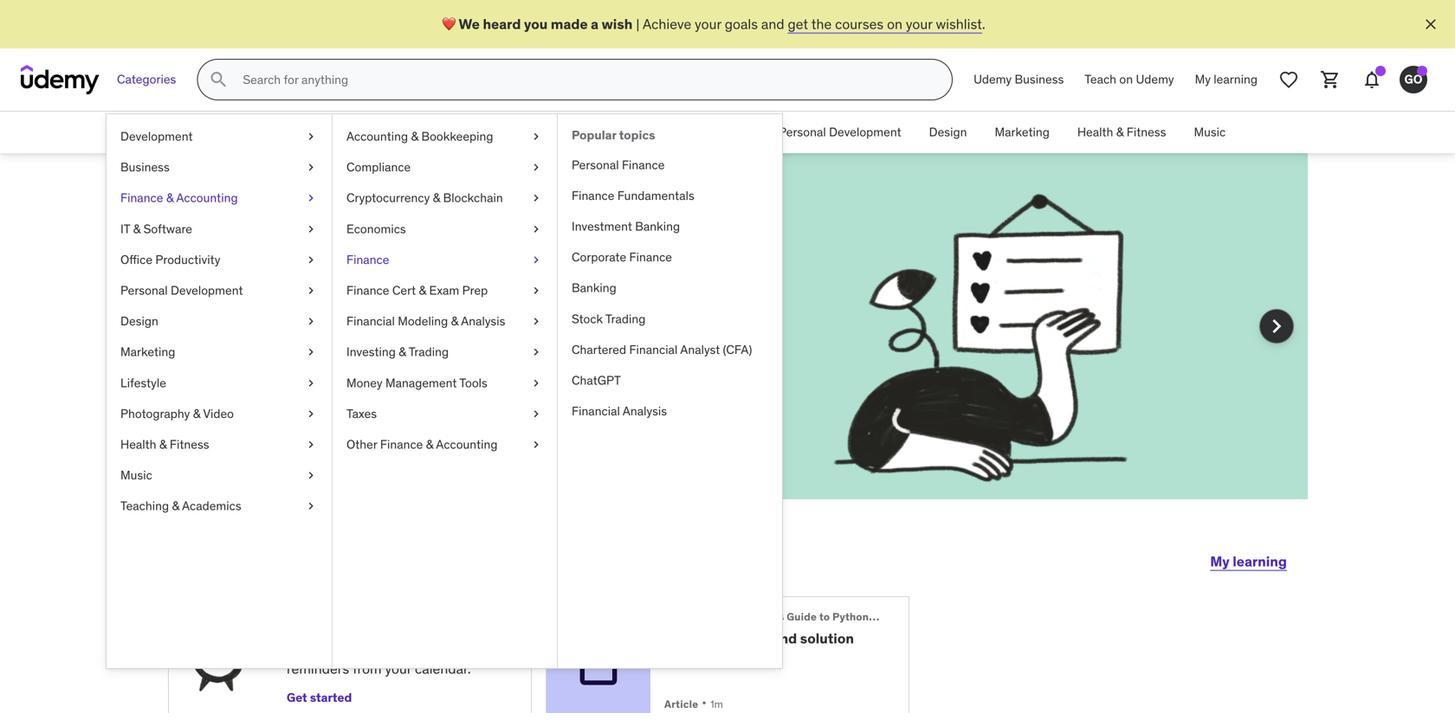 Task type: locate. For each thing, give the bounding box(es) containing it.
xsmall image inside music link
[[304, 467, 318, 484]]

to up solution
[[819, 611, 830, 624]]

2 vertical spatial on
[[499, 324, 515, 341]]

music for topmost music link
[[1194, 124, 1226, 140]]

wishlist down time
[[230, 343, 277, 361]]

financial
[[347, 314, 395, 329], [629, 342, 678, 358], [572, 404, 620, 419]]

photography
[[120, 406, 190, 422]]

teaching
[[120, 499, 169, 514]]

0 vertical spatial health
[[1078, 124, 1114, 140]]

0 vertical spatial my
[[1195, 72, 1211, 87]]

xsmall image inside economics link
[[529, 221, 543, 238]]

my learning for bottommost my learning link
[[1210, 553, 1287, 571]]

you right "did"
[[300, 229, 363, 274]]

time
[[352, 615, 382, 633]]

chartered financial analyst (cfa) link
[[558, 335, 782, 366]]

xsmall image for accounting & bookkeeping
[[529, 128, 543, 145]]

udemy down .
[[974, 72, 1012, 87]]

analysis down prep
[[461, 314, 505, 329]]

and inside the ultimate beginners guide to python programming 11. homework and solution
[[772, 630, 797, 648]]

business down development link
[[120, 159, 170, 175]]

1 horizontal spatial personal development link
[[765, 112, 915, 153]]

investing & trading link
[[333, 337, 557, 368]]

first
[[360, 343, 385, 361]]

make left it on the top of page
[[280, 324, 314, 341]]

2 vertical spatial and
[[772, 630, 797, 648]]

wish?
[[230, 272, 332, 317]]

xsmall image
[[304, 159, 318, 176], [529, 159, 543, 176], [529, 190, 543, 207], [529, 221, 543, 238], [529, 252, 543, 269], [304, 282, 318, 299], [529, 406, 543, 423], [304, 467, 318, 484], [304, 498, 318, 515]]

2 horizontal spatial personal
[[779, 124, 826, 140]]

and
[[761, 15, 785, 33], [280, 343, 303, 361], [772, 630, 797, 648]]

xsmall image for taxes
[[529, 406, 543, 423]]

1 horizontal spatial office productivity
[[651, 124, 751, 140]]

1 horizontal spatial business
[[330, 124, 379, 140]]

marketing link up "video"
[[107, 337, 332, 368]]

categories button
[[107, 59, 187, 100]]

schedule time to learn a little each day adds up. get reminders from your calendar.
[[287, 615, 471, 678]]

and inside carousel element
[[280, 343, 303, 361]]

finance inside 'link'
[[622, 157, 665, 173]]

a
[[591, 15, 599, 33], [473, 229, 493, 274]]

1 vertical spatial wishlist
[[230, 343, 277, 361]]

1 vertical spatial music
[[120, 468, 152, 483]]

financial inside financial analysis link
[[572, 404, 620, 419]]

software
[[575, 124, 623, 140], [143, 221, 192, 237]]

accounting & bookkeeping
[[347, 129, 493, 144]]

1 vertical spatial office
[[120, 252, 152, 268]]

financial inside chartered financial analyst (cfa) link
[[629, 342, 678, 358]]

banking down fundamentals
[[635, 219, 680, 234]]

achieve
[[643, 15, 692, 33]]

marketing up lifestyle
[[120, 344, 175, 360]]

xsmall image inside other finance & accounting link
[[529, 437, 543, 454]]

development for lifestyle
[[171, 283, 243, 298]]

health for health & fitness link to the top
[[1078, 124, 1114, 140]]

on inside 'link'
[[1120, 72, 1133, 87]]

and down guide
[[772, 630, 797, 648]]

xsmall image for finance
[[529, 252, 543, 269]]

&
[[452, 124, 460, 140], [564, 124, 572, 140], [1116, 124, 1124, 140], [411, 129, 419, 144], [166, 190, 174, 206], [433, 190, 440, 206], [133, 221, 141, 237], [419, 283, 426, 298], [451, 314, 458, 329], [399, 344, 406, 360], [193, 406, 200, 422], [159, 437, 167, 453], [426, 437, 433, 453], [172, 499, 179, 514]]

1 vertical spatial fitness
[[170, 437, 209, 453]]

learning for the topmost my learning link
[[1214, 72, 1258, 87]]

tools
[[459, 375, 488, 391]]

1 vertical spatial get
[[444, 641, 466, 659]]

0 vertical spatial personal
[[779, 124, 826, 140]]

0 horizontal spatial you
[[300, 229, 363, 274]]

wishlist up udemy business
[[936, 15, 982, 33]]

your down adds
[[385, 661, 412, 678]]

0 vertical spatial music
[[1194, 124, 1226, 140]]

xsmall image inside "taxes" link
[[529, 406, 543, 423]]

lifestyle
[[120, 375, 166, 391]]

programming
[[872, 611, 942, 624]]

academics
[[182, 499, 241, 514]]

beginners
[[732, 611, 784, 624]]

xsmall image inside the accounting & bookkeeping link
[[529, 128, 543, 145]]

finance fundamentals link
[[558, 181, 782, 211]]

design link
[[915, 112, 981, 153], [107, 306, 332, 337]]

finance & accounting for health & fitness
[[406, 124, 524, 140]]

1 horizontal spatial get
[[398, 324, 421, 341]]

design for lifestyle
[[120, 314, 158, 329]]

0 horizontal spatial office
[[120, 252, 152, 268]]

& inside the accounting & bookkeeping link
[[411, 129, 419, 144]]

your up tools on the left
[[464, 343, 491, 361]]

1 vertical spatial learning
[[1233, 553, 1287, 571]]

1 vertical spatial personal development link
[[107, 275, 332, 306]]

courses right get
[[835, 15, 884, 33]]

finance & accounting link down development link
[[107, 183, 332, 214]]

1 vertical spatial personal development
[[120, 283, 243, 298]]

xsmall image inside cryptocurrency & blockchain link
[[529, 190, 543, 207]]

finance & accounting
[[406, 124, 524, 140], [120, 190, 238, 206]]

0 horizontal spatial get
[[287, 691, 307, 706]]

1 horizontal spatial to
[[385, 615, 399, 633]]

1 horizontal spatial make
[[370, 229, 466, 274]]

finance
[[406, 124, 449, 140], [622, 157, 665, 173], [572, 188, 615, 203], [120, 190, 163, 206], [629, 250, 672, 265], [347, 252, 389, 268], [347, 283, 389, 298], [380, 437, 423, 453]]

personal inside 'link'
[[572, 157, 619, 173]]

xsmall image for teaching & academics
[[304, 498, 318, 515]]

1 horizontal spatial health
[[1078, 124, 1114, 140]]

economics
[[347, 221, 406, 237]]

my for the topmost my learning link
[[1195, 72, 1211, 87]]

learning
[[1214, 72, 1258, 87], [1233, 553, 1287, 571]]

you left made
[[524, 15, 548, 33]]

stock trading
[[572, 311, 646, 327]]

0 horizontal spatial marketing
[[120, 344, 175, 360]]

it & software for lifestyle
[[120, 221, 192, 237]]

financial for financial analysis
[[572, 404, 620, 419]]

a left wish
[[591, 15, 599, 33]]

health for health & fitness link to the bottom
[[120, 437, 156, 453]]

make inside did you make a wish?
[[370, 229, 466, 274]]

0 horizontal spatial finance & accounting
[[120, 190, 238, 206]]

fitness for health & fitness link to the top
[[1127, 124, 1166, 140]]

1 horizontal spatial on
[[887, 15, 903, 33]]

xsmall image for photography & video
[[304, 406, 318, 423]]

get up calendar.
[[444, 641, 466, 659]]

xsmall image inside finance "link"
[[529, 252, 543, 269]]

0 horizontal spatial health
[[120, 437, 156, 453]]

get inside schedule time to learn a little each day adds up. get reminders from your calendar.
[[444, 641, 466, 659]]

financial down stock trading link
[[629, 342, 678, 358]]

xsmall image inside the 'compliance' link
[[529, 159, 543, 176]]

financial down chatgpt
[[572, 404, 620, 419]]

0 vertical spatial my learning link
[[1185, 59, 1268, 100]]

2 vertical spatial business
[[120, 159, 170, 175]]

1 horizontal spatial finance & accounting link
[[393, 112, 538, 153]]

xsmall image inside it & software link
[[304, 221, 318, 238]]

0 vertical spatial it & software link
[[538, 112, 637, 153]]

you
[[524, 15, 548, 33], [300, 229, 363, 274]]

0 horizontal spatial business
[[120, 159, 170, 175]]

health down teach
[[1078, 124, 1114, 140]]

from
[[353, 661, 382, 678]]

finance fundamentals
[[572, 188, 695, 203]]

1 horizontal spatial design
[[929, 124, 967, 140]]

xsmall image for marketing
[[304, 344, 318, 361]]

xsmall image for other finance & accounting
[[529, 437, 543, 454]]

corporate finance
[[572, 250, 672, 265]]

xsmall image
[[304, 128, 318, 145], [529, 128, 543, 145], [304, 190, 318, 207], [304, 221, 318, 238], [304, 252, 318, 269], [529, 282, 543, 299], [304, 313, 318, 330], [529, 313, 543, 330], [304, 344, 318, 361], [529, 344, 543, 361], [304, 375, 318, 392], [529, 375, 543, 392], [304, 406, 318, 423], [304, 437, 318, 454], [529, 437, 543, 454]]

1 horizontal spatial trading
[[606, 311, 646, 327]]

your left .
[[906, 15, 933, 33]]

xsmall image inside teaching & academics link
[[304, 498, 318, 515]]

business for health & fitness
[[330, 124, 379, 140]]

xsmall image for financial modeling & analysis
[[529, 313, 543, 330]]

1 horizontal spatial fitness
[[1127, 124, 1166, 140]]

take
[[306, 343, 333, 361]]

office productivity link for lifestyle
[[107, 245, 332, 275]]

popular
[[572, 127, 616, 143]]

make for to
[[280, 324, 314, 341]]

2 horizontal spatial financial
[[629, 342, 678, 358]]

1 vertical spatial my learning
[[1210, 553, 1287, 571]]

article
[[664, 698, 699, 712]]

business up compliance
[[330, 124, 379, 140]]

1 vertical spatial business
[[330, 124, 379, 140]]

1 horizontal spatial health & fitness
[[1078, 124, 1166, 140]]

python
[[833, 611, 869, 624]]

& inside financial modeling & analysis link
[[451, 314, 458, 329]]

toward
[[418, 343, 461, 361]]

0 vertical spatial analysis
[[461, 314, 505, 329]]

and left take
[[280, 343, 303, 361]]

0 horizontal spatial financial
[[347, 314, 395, 329]]

0 vertical spatial personal development
[[779, 124, 902, 140]]

office productivity link
[[637, 112, 765, 153], [107, 245, 332, 275]]

1 horizontal spatial music link
[[1180, 112, 1240, 153]]

0 vertical spatial marketing
[[995, 124, 1050, 140]]

a up prep
[[473, 229, 493, 274]]

little
[[299, 641, 326, 659]]

0 vertical spatial personal development link
[[765, 112, 915, 153]]

0 horizontal spatial trading
[[409, 344, 449, 360]]

go link
[[1393, 59, 1435, 100]]

next image
[[1263, 313, 1291, 340]]

0 horizontal spatial personal development link
[[107, 275, 332, 306]]

financial up first
[[347, 314, 395, 329]]

1 vertical spatial finance & accounting link
[[107, 183, 332, 214]]

finance inside "link"
[[347, 252, 389, 268]]

fitness down teach on udemy 'link'
[[1127, 124, 1166, 140]]

xsmall image for personal development
[[304, 282, 318, 299]]

xsmall image for business
[[304, 159, 318, 176]]

your inside schedule time to learn a little each day adds up. get reminders from your calendar.
[[385, 661, 412, 678]]

0 vertical spatial office productivity link
[[637, 112, 765, 153]]

1 horizontal spatial music
[[1194, 124, 1226, 140]]

get up the 'and take the first step toward your goals.'
[[398, 324, 421, 341]]

xsmall image for lifestyle
[[304, 375, 318, 392]]

productivity
[[686, 124, 751, 140], [155, 252, 220, 268]]

to right time
[[264, 324, 277, 341]]

0 vertical spatial it & software
[[552, 124, 623, 140]]

1 vertical spatial productivity
[[155, 252, 220, 268]]

exam
[[429, 283, 459, 298]]

trading
[[606, 311, 646, 327], [409, 344, 449, 360]]

fitness down photography & video
[[170, 437, 209, 453]]

let's start learning, gary
[[168, 541, 512, 577]]

finance & accounting link up blockchain at the left top
[[393, 112, 538, 153]]

economics link
[[333, 214, 557, 245]]

0 vertical spatial courses
[[835, 15, 884, 33]]

my
[[1195, 72, 1211, 87], [1210, 553, 1230, 571]]

financial inside financial modeling & analysis link
[[347, 314, 395, 329]]

get inside button
[[287, 691, 307, 706]]

accounting up compliance
[[347, 129, 408, 144]]

other finance & accounting link
[[333, 430, 557, 460]]

fitness for health & fitness link to the bottom
[[170, 437, 209, 453]]

1 vertical spatial courses
[[448, 324, 496, 341]]

0 vertical spatial design
[[929, 124, 967, 140]]

did you make a wish?
[[230, 229, 493, 317]]

•
[[702, 695, 707, 713]]

finance & accounting up the 'compliance' link
[[406, 124, 524, 140]]

categories
[[117, 72, 176, 87]]

guide
[[787, 611, 817, 624]]

personal development for lifestyle
[[120, 283, 243, 298]]

xsmall image inside money management tools link
[[529, 375, 543, 392]]

2 udemy from the left
[[1136, 72, 1174, 87]]

1 udemy from the left
[[974, 72, 1012, 87]]

analysis
[[461, 314, 505, 329], [623, 404, 667, 419]]

1 vertical spatial you
[[300, 229, 363, 274]]

0 vertical spatial get
[[398, 324, 421, 341]]

1 horizontal spatial marketing
[[995, 124, 1050, 140]]

make up finance cert & exam prep
[[370, 229, 466, 274]]

1 vertical spatial finance & accounting
[[120, 190, 238, 206]]

development
[[829, 124, 902, 140], [120, 129, 193, 144], [171, 283, 243, 298]]

stock trading link
[[558, 304, 782, 335]]

get inside get the courses on your wishlist
[[398, 324, 421, 341]]

udemy inside 'link'
[[1136, 72, 1174, 87]]

0 vertical spatial productivity
[[686, 124, 751, 140]]

0 vertical spatial make
[[370, 229, 466, 274]]

you have alerts image
[[1417, 66, 1428, 76]]

a inside did you make a wish?
[[473, 229, 493, 274]]

development for health & fitness
[[829, 124, 902, 140]]

trading right stock
[[606, 311, 646, 327]]

health & fitness down teach on udemy 'link'
[[1078, 124, 1166, 140]]

get left the started
[[287, 691, 307, 706]]

1 vertical spatial it
[[120, 221, 130, 237]]

banking down 'corporate'
[[572, 280, 617, 296]]

xsmall image for compliance
[[529, 159, 543, 176]]

health & fitness link down teach on udemy 'link'
[[1064, 112, 1180, 153]]

xsmall image for investing & trading
[[529, 344, 543, 361]]

productivity up personal finance 'link'
[[686, 124, 751, 140]]

0 horizontal spatial health & fitness link
[[107, 430, 332, 460]]

the down come
[[337, 343, 357, 361]]

1 vertical spatial trading
[[409, 344, 449, 360]]

0 horizontal spatial it & software link
[[107, 214, 332, 245]]

corporate
[[572, 250, 626, 265]]

productivity left "did"
[[155, 252, 220, 268]]

0 horizontal spatial personal
[[120, 283, 168, 298]]

1 vertical spatial banking
[[572, 280, 617, 296]]

we
[[459, 15, 480, 33]]

xsmall image for economics
[[529, 221, 543, 238]]

udemy right teach
[[1136, 72, 1174, 87]]

office productivity link up finance fundamentals "link"
[[637, 112, 765, 153]]

0 vertical spatial finance & accounting
[[406, 124, 524, 140]]

music for the left music link
[[120, 468, 152, 483]]

office productivity link up time
[[107, 245, 332, 275]]

office for lifestyle
[[120, 252, 152, 268]]

1 vertical spatial marketing link
[[107, 337, 332, 368]]

0 vertical spatial my learning
[[1195, 72, 1258, 87]]

1 horizontal spatial wishlist
[[936, 15, 982, 33]]

& inside teaching & academics link
[[172, 499, 179, 514]]

1 vertical spatial analysis
[[623, 404, 667, 419]]

teaching & academics link
[[107, 491, 332, 522]]

true.
[[366, 324, 395, 341]]

0 horizontal spatial office productivity link
[[107, 245, 332, 275]]

Search for anything text field
[[239, 65, 931, 94]]

to
[[264, 324, 277, 341], [819, 611, 830, 624], [385, 615, 399, 633]]

0 vertical spatial software
[[575, 124, 623, 140]]

xsmall image for office productivity
[[304, 252, 318, 269]]

wish
[[602, 15, 633, 33]]

get the courses on your wishlist link
[[230, 324, 545, 361]]

analysis down the chatgpt link
[[623, 404, 667, 419]]

the up toward
[[424, 324, 444, 341]]

1 horizontal spatial software
[[575, 124, 623, 140]]

it & software link
[[538, 112, 637, 153], [107, 214, 332, 245]]

design link for health & fitness
[[915, 112, 981, 153]]

& inside cryptocurrency & blockchain link
[[433, 190, 440, 206]]

xsmall image inside investing & trading link
[[529, 344, 543, 361]]

udemy
[[974, 72, 1012, 87], [1136, 72, 1174, 87]]

xsmall image inside photography & video link
[[304, 406, 318, 423]]

health & fitness link down "video"
[[107, 430, 332, 460]]

1 vertical spatial the
[[424, 324, 444, 341]]

xsmall image inside health & fitness link
[[304, 437, 318, 454]]

finance inside "link"
[[572, 188, 615, 203]]

0 horizontal spatial health & fitness
[[120, 437, 209, 453]]

trading down financial modeling & analysis
[[409, 344, 449, 360]]

finance & accounting down development link
[[120, 190, 238, 206]]

1 unread notification image
[[1376, 66, 1386, 76]]

article • 1m
[[664, 695, 723, 713]]

marketing for lifestyle
[[120, 344, 175, 360]]

0 horizontal spatial music
[[120, 468, 152, 483]]

0 horizontal spatial office productivity
[[120, 252, 220, 268]]

xsmall image for finance & accounting
[[304, 190, 318, 207]]

and left get
[[761, 15, 785, 33]]

my learning link
[[1185, 59, 1268, 100], [1210, 541, 1287, 583]]

close image
[[1422, 16, 1440, 33]]

finance cert & exam prep
[[347, 283, 488, 298]]

0 vertical spatial financial
[[347, 314, 395, 329]]

xsmall image inside development link
[[304, 128, 318, 145]]

courses up toward
[[448, 324, 496, 341]]

health & fitness down photography
[[120, 437, 209, 453]]

xsmall image for it & software
[[304, 221, 318, 238]]

xsmall image inside finance cert & exam prep link
[[529, 282, 543, 299]]

business left teach
[[1015, 72, 1064, 87]]

health down photography
[[120, 437, 156, 453]]

xsmall image inside lifestyle link
[[304, 375, 318, 392]]

1 vertical spatial office productivity
[[120, 252, 220, 268]]

banking
[[635, 219, 680, 234], [572, 280, 617, 296]]

1 horizontal spatial finance & accounting
[[406, 124, 524, 140]]

business link
[[316, 112, 393, 153], [107, 152, 332, 183]]

your up goals.
[[518, 324, 545, 341]]

personal for health & fitness
[[779, 124, 826, 140]]

0 horizontal spatial design
[[120, 314, 158, 329]]

0 vertical spatial fitness
[[1127, 124, 1166, 140]]

the right get
[[811, 15, 832, 33]]

to right the time on the bottom left of page
[[385, 615, 399, 633]]

marketing link
[[981, 112, 1064, 153], [107, 337, 332, 368]]

marketing down "udemy business" link
[[995, 124, 1050, 140]]

0 horizontal spatial it & software
[[120, 221, 192, 237]]

0 vertical spatial a
[[591, 15, 599, 33]]

0 horizontal spatial udemy
[[974, 72, 1012, 87]]

it & software for health & fitness
[[552, 124, 623, 140]]

xsmall image for money management tools
[[529, 375, 543, 392]]

marketing link down "udemy business" link
[[981, 112, 1064, 153]]

finance link
[[333, 245, 557, 275]]

personal development link for health & fitness
[[765, 112, 915, 153]]

xsmall image for health & fitness
[[304, 437, 318, 454]]

money management tools
[[347, 375, 488, 391]]

2 horizontal spatial to
[[819, 611, 830, 624]]

photography & video
[[120, 406, 234, 422]]

1 horizontal spatial banking
[[635, 219, 680, 234]]

banking link
[[558, 273, 782, 304]]

learning for bottommost my learning link
[[1233, 553, 1287, 571]]

0 horizontal spatial productivity
[[155, 252, 220, 268]]

accounting up the 'compliance' link
[[462, 124, 524, 140]]

1 horizontal spatial financial
[[572, 404, 620, 419]]

1 horizontal spatial design link
[[915, 112, 981, 153]]

0 horizontal spatial to
[[264, 324, 277, 341]]

xsmall image inside financial modeling & analysis link
[[529, 313, 543, 330]]

udemy business link
[[963, 59, 1074, 100]]



Task type: vqa. For each thing, say whether or not it's contained in the screenshot.
the leftmost 'Personal Development'
yes



Task type: describe. For each thing, give the bounding box(es) containing it.
1 horizontal spatial a
[[591, 15, 599, 33]]

0 horizontal spatial the
[[337, 343, 357, 361]]

get for started
[[287, 691, 307, 706]]

finance element
[[557, 114, 782, 669]]

0 horizontal spatial banking
[[572, 280, 617, 296]]

1 vertical spatial health & fitness
[[120, 437, 209, 453]]

(cfa)
[[723, 342, 752, 358]]

lifestyle link
[[107, 368, 332, 399]]

submit search image
[[208, 69, 229, 90]]

financial modeling & analysis link
[[333, 306, 557, 337]]

xsmall image for finance cert & exam prep
[[529, 282, 543, 299]]

office productivity for health & fitness
[[651, 124, 751, 140]]

finance & accounting link for health & fitness
[[393, 112, 538, 153]]

marketing for health & fitness
[[995, 124, 1050, 140]]

teach on udemy link
[[1074, 59, 1185, 100]]

up.
[[421, 641, 440, 659]]

0 vertical spatial you
[[524, 15, 548, 33]]

the inside get the courses on your wishlist
[[424, 324, 444, 341]]

ultimate
[[686, 611, 730, 624]]

day
[[363, 641, 385, 659]]

started
[[310, 691, 352, 706]]

come
[[329, 324, 363, 341]]

personal development for health & fitness
[[779, 124, 902, 140]]

compliance link
[[333, 152, 557, 183]]

to inside schedule time to learn a little each day adds up. get reminders from your calendar.
[[385, 615, 399, 633]]

& inside other finance & accounting link
[[426, 437, 433, 453]]

solution
[[800, 630, 854, 648]]

trading inside finance element
[[606, 311, 646, 327]]

productivity for health & fitness
[[686, 124, 751, 140]]

to inside the ultimate beginners guide to python programming 11. homework and solution
[[819, 611, 830, 624]]

1 horizontal spatial courses
[[835, 15, 884, 33]]

0 horizontal spatial music link
[[107, 460, 332, 491]]

time to make it come true.
[[230, 324, 398, 341]]

wishlist inside get the courses on your wishlist
[[230, 343, 277, 361]]

calendar.
[[415, 661, 471, 678]]

learn
[[402, 615, 435, 633]]

cryptocurrency
[[347, 190, 430, 206]]

analyst
[[680, 342, 720, 358]]

design link for lifestyle
[[107, 306, 332, 337]]

marketing link for lifestyle
[[107, 337, 332, 368]]

get started
[[287, 691, 352, 706]]

investment banking
[[572, 219, 680, 234]]

business link for health & fitness
[[316, 112, 393, 153]]

it & software link for health & fitness
[[538, 112, 637, 153]]

prep
[[462, 283, 488, 298]]

personal development link for lifestyle
[[107, 275, 332, 306]]

1m
[[710, 698, 723, 712]]

gary
[[443, 541, 512, 577]]

❤️
[[442, 15, 456, 33]]

on inside get the courses on your wishlist
[[499, 324, 515, 341]]

udemy image
[[21, 65, 100, 94]]

personal finance link
[[558, 150, 782, 181]]

chatgpt
[[572, 373, 621, 388]]

goals
[[725, 15, 758, 33]]

investing
[[347, 344, 396, 360]]

it for lifestyle
[[120, 221, 130, 237]]

investing & trading
[[347, 344, 449, 360]]

your left the goals
[[695, 15, 721, 33]]

investment
[[572, 219, 632, 234]]

personal for lifestyle
[[120, 283, 168, 298]]

chartered
[[572, 342, 626, 358]]

finance & accounting for lifestyle
[[120, 190, 238, 206]]

xsmall image for development
[[304, 128, 318, 145]]

software for lifestyle
[[143, 221, 192, 237]]

courses inside get the courses on your wishlist
[[448, 324, 496, 341]]

software for health & fitness
[[575, 124, 623, 140]]

office for health & fitness
[[651, 124, 683, 140]]

topics
[[619, 127, 655, 143]]

learning,
[[312, 541, 437, 577]]

& inside finance cert & exam prep link
[[419, 283, 426, 298]]

xsmall image for music
[[304, 467, 318, 484]]

make for you
[[370, 229, 466, 274]]

compliance
[[347, 159, 411, 175]]

|
[[636, 15, 640, 33]]

teaching & academics
[[120, 499, 241, 514]]

business link for lifestyle
[[107, 152, 332, 183]]

you inside did you make a wish?
[[300, 229, 363, 274]]

marketing link for health & fitness
[[981, 112, 1064, 153]]

.
[[982, 15, 986, 33]]

the
[[664, 611, 683, 624]]

it & software link for lifestyle
[[107, 214, 332, 245]]

video
[[203, 406, 234, 422]]

adds
[[388, 641, 418, 659]]

made
[[551, 15, 588, 33]]

a
[[287, 641, 295, 659]]

11. homework and solution link
[[664, 630, 881, 648]]

financial modeling & analysis
[[347, 314, 505, 329]]

cert
[[392, 283, 416, 298]]

homework
[[684, 630, 769, 648]]

& inside photography & video link
[[193, 406, 200, 422]]

fundamentals
[[618, 188, 695, 203]]

your inside get the courses on your wishlist
[[518, 324, 545, 341]]

financial analysis link
[[558, 396, 782, 427]]

photography & video link
[[107, 399, 332, 430]]

0 vertical spatial music link
[[1180, 112, 1240, 153]]

udemy business
[[974, 72, 1064, 87]]

0 vertical spatial health & fitness link
[[1064, 112, 1180, 153]]

get started button
[[287, 687, 352, 711]]

management
[[385, 375, 457, 391]]

taxes
[[347, 406, 377, 422]]

cryptocurrency & blockchain link
[[333, 183, 557, 214]]

11.
[[664, 630, 681, 648]]

1 vertical spatial my learning link
[[1210, 541, 1287, 583]]

financial analysis
[[572, 404, 667, 419]]

development link
[[107, 121, 332, 152]]

my learning for the topmost my learning link
[[1195, 72, 1258, 87]]

wishlist image
[[1279, 69, 1299, 90]]

finance & accounting link for lifestyle
[[107, 183, 332, 214]]

schedule
[[287, 615, 349, 633]]

teach on udemy
[[1085, 72, 1174, 87]]

design for health & fitness
[[929, 124, 967, 140]]

accounting & bookkeeping link
[[333, 121, 557, 152]]

notifications image
[[1362, 69, 1383, 90]]

carousel element
[[147, 153, 1308, 541]]

& inside investing & trading link
[[399, 344, 406, 360]]

popular topics
[[572, 127, 655, 143]]

chatgpt link
[[558, 366, 782, 396]]

2 horizontal spatial the
[[811, 15, 832, 33]]

get
[[788, 15, 808, 33]]

analysis inside finance element
[[623, 404, 667, 419]]

0 vertical spatial business
[[1015, 72, 1064, 87]]

accounting down "taxes" link
[[436, 437, 498, 453]]

office productivity link for health & fitness
[[637, 112, 765, 153]]

❤️   we heard you made a wish | achieve your goals and get the courses on your wishlist .
[[442, 15, 986, 33]]

0 vertical spatial banking
[[635, 219, 680, 234]]

1 vertical spatial health & fitness link
[[107, 430, 332, 460]]

the ultimate beginners guide to python programming 11. homework and solution
[[664, 611, 942, 648]]

0 vertical spatial and
[[761, 15, 785, 33]]

finance cert & exam prep link
[[333, 275, 557, 306]]

my for bottommost my learning link
[[1210, 553, 1230, 571]]

modeling
[[398, 314, 448, 329]]

reminders
[[287, 661, 349, 678]]

to inside carousel element
[[264, 324, 277, 341]]

get for the
[[398, 324, 421, 341]]

investment banking link
[[558, 211, 782, 242]]

other finance & accounting
[[347, 437, 498, 453]]

each
[[330, 641, 359, 659]]

xsmall image for design
[[304, 313, 318, 330]]

time
[[230, 324, 261, 341]]

0 vertical spatial on
[[887, 15, 903, 33]]

corporate finance link
[[558, 242, 782, 273]]

other
[[347, 437, 377, 453]]

0 vertical spatial wishlist
[[936, 15, 982, 33]]

teach
[[1085, 72, 1117, 87]]

xsmall image for cryptocurrency & blockchain
[[529, 190, 543, 207]]

financial for financial modeling & analysis
[[347, 314, 395, 329]]

office productivity for lifestyle
[[120, 252, 220, 268]]

productivity for lifestyle
[[155, 252, 220, 268]]

accounting down development link
[[176, 190, 238, 206]]

shopping cart with 0 items image
[[1320, 69, 1341, 90]]

business for lifestyle
[[120, 159, 170, 175]]

get the courses on your wishlist link
[[788, 15, 982, 33]]

let's
[[168, 541, 234, 577]]

it for health & fitness
[[552, 124, 561, 140]]



